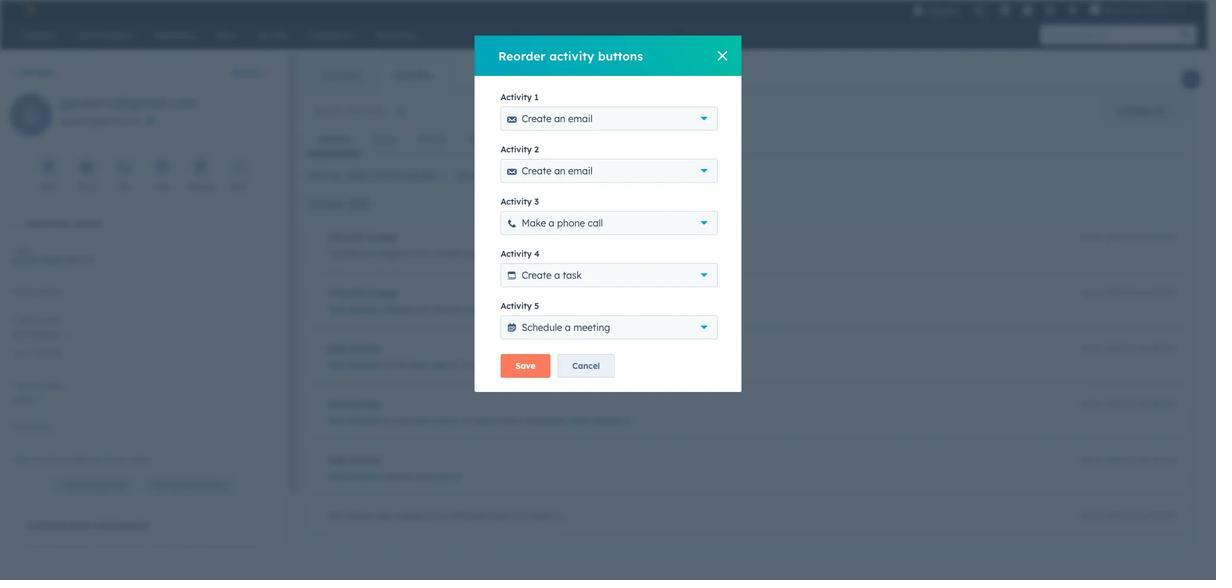 Task type: describe. For each thing, give the bounding box(es) containing it.
call
[[588, 217, 603, 229]]

collapse
[[1117, 106, 1152, 116]]

all
[[458, 170, 468, 181]]

view details inside lifecycle change element
[[586, 304, 636, 315]]

about this contact
[[26, 218, 103, 229]]

schedule a meeting button
[[501, 316, 718, 340]]

contract
[[474, 360, 508, 371]]

schultz inside popup button
[[31, 329, 59, 340]]

the lifecycle stage for this contact was updated to opportunity
[[328, 249, 575, 259]]

19, for lord link corresponding to to appointment scheduled .
[[1095, 400, 1104, 409]]

users
[[471, 170, 493, 181]]

use subscription types to manage the communications this contact receives from you
[[12, 546, 255, 571]]

view property history
[[152, 481, 224, 490]]

link opens in a new window image for oct 19, 2023 at 11:43 am edt
[[451, 362, 459, 371]]

edt for lord link corresponding to to contract sent .
[[1164, 344, 1177, 353]]

3 deal activity element from the top
[[306, 444, 1187, 495]]

1 deal activity element from the top
[[306, 332, 1187, 383]]

october 2023 feed
[[297, 90, 1196, 547]]

a for task
[[554, 269, 560, 281]]

last contacted
[[12, 348, 62, 357]]

view for view all properties link
[[63, 481, 79, 490]]

lord link for to appointment scheduled .
[[430, 415, 461, 430]]

at for lord link corresponding to to contract sent .
[[1124, 344, 1131, 353]]

deal for to contract sent .
[[410, 360, 427, 371]]

lord for to appointment scheduled .
[[430, 416, 449, 427]]

11:42 for lord link corresponding to to appointment scheduled .
[[1133, 400, 1149, 409]]

view all properties
[[63, 481, 125, 490]]

about
[[26, 218, 51, 229]]

5
[[535, 301, 539, 312]]

create a task button
[[501, 264, 718, 287]]

actions
[[231, 67, 262, 78]]

schedule
[[522, 322, 563, 334]]

6 am from the top
[[1151, 512, 1162, 521]]

help image
[[1023, 5, 1034, 16]]

meetings
[[557, 134, 592, 145]]

2 horizontal spatial for
[[490, 304, 501, 315]]

make
[[522, 217, 546, 229]]

about this contact button
[[0, 208, 275, 240]]

number
[[35, 287, 61, 296]]

from inside use subscription types to manage the communications this contact receives from you
[[78, 560, 97, 571]]

create an email button for activity 2
[[501, 159, 718, 183]]

0 horizontal spatial updated
[[381, 304, 415, 315]]

marketplaces image
[[1000, 5, 1011, 16]]

history
[[201, 481, 224, 490]]

lord link for to contract sent .
[[430, 360, 461, 374]]

2 vertical spatial gawain1@gmail.com
[[12, 255, 93, 265]]

view for topmost view details link
[[586, 304, 606, 315]]

6 edt from the top
[[1164, 512, 1177, 521]]

activities
[[394, 70, 432, 81]]

create a task
[[522, 269, 582, 281]]

0 vertical spatial gawain1@gmail.com
[[59, 94, 199, 112]]

status
[[31, 423, 51, 432]]

1 vertical spatial created
[[395, 511, 425, 522]]

19, for topmost view details link
[[1095, 288, 1104, 297]]

change for opportunity
[[367, 232, 397, 243]]

deal activity for to appointment scheduled .
[[328, 399, 381, 410]]

3
[[535, 196, 539, 207]]

3 tara schultz button from the top
[[328, 414, 379, 429]]

deal for to contract sent .
[[328, 344, 347, 354]]

am for lord link corresponding to to contract sent .
[[1151, 344, 1162, 353]]

navigation inside october 2023 feed
[[306, 125, 604, 154]]

by:
[[331, 170, 342, 181]]

2 vertical spatial lifecycle
[[12, 381, 41, 390]]

actions button
[[224, 61, 278, 84]]

3 11:47 from the top
[[1133, 512, 1149, 521]]

meeting
[[574, 322, 611, 334]]

(20/28)
[[406, 170, 436, 181]]

lifecycle change for opportunity
[[328, 232, 397, 243]]

11:43
[[1133, 344, 1149, 353]]

phone
[[557, 217, 585, 229]]

all for collapse
[[1155, 106, 1165, 116]]

at for topmost view details link
[[1124, 288, 1131, 297]]

1 edt from the top
[[1164, 233, 1177, 242]]

receives
[[44, 560, 76, 571]]

communication subscriptions
[[26, 521, 150, 531]]

19, for the bottom lord link
[[1095, 456, 1104, 465]]

calls
[[470, 134, 488, 145]]

view for to contract sent . view details link
[[531, 360, 551, 371]]

tara schultz button
[[12, 323, 275, 342]]

last
[[12, 348, 26, 357]]

to left 4
[[517, 249, 525, 259]]

contact's
[[101, 455, 132, 464]]

activity for activity 5
[[501, 301, 532, 312]]

to left appointment
[[463, 416, 471, 427]]

hubspot link
[[14, 2, 45, 17]]

subscriptions
[[95, 521, 150, 531]]

lead for lead status
[[12, 423, 29, 432]]

am for the bottom lord link
[[1151, 456, 1162, 465]]

you
[[99, 560, 114, 571]]

legal
[[12, 455, 30, 464]]

contact inside dropdown button
[[71, 218, 103, 229]]

tara schultz for to appointment scheduled .
[[328, 416, 379, 427]]

view for view details link associated with to appointment scheduled .
[[571, 416, 591, 427]]

menu containing apoptosis studios 2
[[907, 0, 1194, 23]]

meetings button
[[545, 125, 604, 154]]

2 vertical spatial lord
[[433, 472, 452, 483]]

view details link for to appointment scheduled .
[[571, 415, 634, 430]]

oct 19, 2023 at 11:47 am edt for updated the lifecycle stage for this contact to
[[1081, 288, 1177, 297]]

call
[[118, 183, 131, 192]]

notifications image
[[1068, 5, 1079, 16]]

use
[[23, 546, 37, 557]]

1 horizontal spatial from
[[428, 511, 446, 522]]

communications
[[174, 546, 239, 557]]

Last contacted text field
[[12, 356, 275, 375]]

0 vertical spatial for
[[402, 249, 413, 259]]

Search HubSpot search field
[[1041, 25, 1187, 45]]

email for activity 1
[[568, 113, 593, 125]]

communication subscriptions button
[[0, 510, 271, 542]]

reorder activity buttons
[[499, 48, 643, 63]]

1 lifecycle change element from the top
[[306, 221, 1187, 272]]

owner
[[41, 316, 61, 325]]

activity 2
[[501, 144, 539, 155]]

lifecycle stage
[[12, 381, 62, 390]]

2 vertical spatial lord link
[[433, 471, 464, 486]]

1 vertical spatial 2
[[535, 144, 539, 155]]

2 horizontal spatial from
[[510, 511, 529, 522]]

contact up tara schultz updated the lifecycle stage for this contact to lead . on the bottom of the page
[[432, 249, 462, 259]]

all users button
[[450, 164, 509, 188]]

0 vertical spatial view details link
[[586, 304, 649, 318]]

legal basis for processing contact's data
[[12, 455, 150, 464]]

filter for filter by:
[[309, 170, 328, 181]]

more image
[[233, 162, 244, 173]]

help button
[[1018, 0, 1038, 19]]

contact
[[12, 316, 39, 325]]

all for view
[[81, 481, 89, 490]]

moved for to contract sent .
[[381, 360, 408, 371]]

tasks
[[512, 134, 533, 145]]

make a phone call button
[[501, 211, 718, 235]]

moved for to appointment scheduled .
[[381, 416, 408, 427]]

view all properties link
[[53, 476, 135, 495]]

1
[[535, 92, 539, 103]]

activity for activity 3
[[501, 196, 532, 207]]

search button
[[1175, 25, 1197, 45]]

4
[[535, 249, 540, 259]]

buttons
[[598, 48, 643, 63]]

search image
[[1181, 30, 1191, 40]]

create for 1
[[522, 113, 552, 125]]

deal for to appointment scheduled .
[[410, 416, 427, 427]]

notes
[[373, 134, 396, 145]]

october
[[309, 198, 345, 210]]

view property history link
[[142, 476, 234, 495]]

contacted
[[28, 348, 62, 357]]

ui
[[552, 511, 562, 522]]

create for 2
[[522, 165, 552, 177]]

the inside lifecycle change element
[[417, 304, 429, 315]]

this
[[328, 511, 343, 522]]

subscription
[[40, 546, 88, 557]]

tara schultz image
[[1091, 4, 1101, 15]]

phone number
[[12, 287, 61, 296]]

upgrade image
[[914, 5, 924, 16]]

details for to contract sent .
[[554, 360, 581, 371]]

11:47 for updated the lifecycle stage for this contact to
[[1133, 288, 1149, 297]]

create an email for activity 2
[[522, 165, 593, 177]]

call image
[[119, 162, 130, 173]]

contact owner
[[12, 316, 61, 325]]

filter for filter activity (20/28)
[[347, 170, 369, 181]]

at for lord link corresponding to to appointment scheduled .
[[1124, 400, 1131, 409]]

activity 3
[[501, 196, 539, 207]]

save
[[516, 361, 536, 372]]

task
[[155, 183, 170, 192]]

edt for topmost view details link
[[1164, 288, 1177, 297]]

hubspot image
[[21, 2, 36, 17]]

1 vertical spatial stage
[[465, 304, 487, 315]]

am for topmost view details link
[[1151, 288, 1162, 297]]

tasks button
[[500, 125, 545, 154]]

contact inside use subscription types to manage the communications this contact receives from you
[[12, 560, 42, 571]]

activity for activity 1
[[501, 92, 532, 103]]

tara schultz for to contract sent .
[[328, 360, 379, 371]]

6 19, from the top
[[1095, 512, 1104, 521]]

view details for to appointment scheduled .
[[571, 416, 622, 427]]

reorder
[[499, 48, 546, 63]]

11:42 for the bottom lord link
[[1133, 456, 1149, 465]]

1 horizontal spatial updated
[[482, 249, 515, 259]]

the inside use subscription types to manage the communications this contact receives from you
[[159, 546, 171, 557]]

1 horizontal spatial was
[[464, 249, 479, 259]]

property
[[170, 481, 199, 490]]



Task type: vqa. For each thing, say whether or not it's contained in the screenshot.
a to the top
yes



Task type: locate. For each thing, give the bounding box(es) containing it.
5 am from the top
[[1151, 456, 1162, 465]]

lifecycle down the lifecycle stage for this contact was updated to opportunity at the left
[[432, 304, 463, 315]]

1 vertical spatial navigation
[[306, 125, 604, 154]]

0 vertical spatial .
[[582, 304, 584, 315]]

details down cancel
[[594, 416, 622, 427]]

2 inside 'popup button'
[[1172, 5, 1176, 14]]

data
[[134, 455, 150, 464]]

0 vertical spatial tara schultz
[[12, 329, 59, 340]]

view right sent
[[531, 360, 551, 371]]

1 vertical spatial deal
[[410, 416, 427, 427]]

0 vertical spatial lifecycle
[[328, 232, 364, 243]]

close image
[[718, 51, 728, 61]]

1 deal from the top
[[328, 344, 347, 354]]

view details link down schedule a meeting
[[531, 360, 594, 374]]

activity 5
[[501, 301, 539, 312]]

create an email button for activity 1
[[501, 107, 718, 131]]

stage right the
[[377, 249, 400, 259]]

caret image
[[9, 525, 17, 528]]

lifecycle down the
[[328, 288, 364, 299]]

tara schultz inside popup button
[[12, 329, 59, 340]]

basis
[[32, 455, 50, 464]]

lead button
[[12, 388, 275, 408]]

2 vertical spatial for
[[52, 455, 61, 464]]

1 moved from the top
[[381, 360, 408, 371]]

view left property on the bottom of page
[[152, 481, 168, 490]]

activity right calls button
[[501, 144, 532, 155]]

1 vertical spatial create an email button
[[501, 159, 718, 183]]

1 horizontal spatial .
[[567, 416, 569, 427]]

filter by:
[[309, 170, 342, 181]]

lifecycle down last
[[12, 381, 41, 390]]

marketplaces button
[[993, 0, 1018, 19]]

view details right sent
[[531, 360, 581, 371]]

view right 'scheduled'
[[571, 416, 591, 427]]

contacts
[[18, 67, 55, 78]]

a inside popup button
[[549, 217, 555, 229]]

to appointment scheduled .
[[463, 416, 571, 427]]

all inside popup button
[[1155, 106, 1165, 116]]

3 deal from the top
[[328, 455, 347, 466]]

1 vertical spatial email
[[568, 165, 593, 177]]

view up meeting
[[586, 304, 606, 315]]

1 vertical spatial create an email
[[522, 165, 593, 177]]

menu
[[907, 0, 1194, 23]]

navigation up search activities search box
[[306, 61, 449, 90]]

link opens in a new window image inside lord link
[[451, 418, 459, 427]]

details down schedule a meeting
[[554, 360, 581, 371]]

emails button
[[408, 125, 458, 154]]

1 vertical spatial details
[[554, 360, 581, 371]]

deal activity for to contract sent .
[[328, 344, 381, 354]]

3 deal activity from the top
[[328, 455, 381, 466]]

email inside the email gawain1@gmail.com
[[12, 246, 30, 255]]

1 vertical spatial oct 19, 2023 at 11:42 am edt
[[1081, 456, 1177, 465]]

an down the meetings button
[[554, 165, 566, 177]]

0 vertical spatial stage
[[377, 249, 400, 259]]

0 horizontal spatial stage
[[43, 381, 62, 390]]

notes button
[[361, 125, 408, 154]]

. for scheduled
[[567, 416, 569, 427]]

emails
[[420, 134, 446, 145]]

g button
[[9, 94, 52, 141]]

activity 4
[[501, 249, 540, 259]]

at for the bottom lord link
[[1124, 456, 1131, 465]]

deal for to appointment scheduled .
[[328, 399, 347, 410]]

manage
[[124, 546, 157, 557]]

1 email from the top
[[568, 113, 593, 125]]

1 an from the top
[[554, 113, 566, 125]]

collapse all
[[1117, 106, 1165, 116]]

1 vertical spatial an
[[554, 165, 566, 177]]

this inside dropdown button
[[54, 218, 69, 229]]

activity left 4
[[501, 249, 532, 259]]

1 vertical spatial was
[[378, 511, 393, 522]]

2 vertical spatial create
[[522, 269, 552, 281]]

crm
[[531, 511, 550, 522]]

email down caret image
[[12, 246, 30, 255]]

edt
[[1164, 233, 1177, 242], [1164, 288, 1177, 297], [1164, 344, 1177, 353], [1164, 400, 1177, 409], [1164, 456, 1177, 465], [1164, 512, 1177, 521]]

am for lord link corresponding to to appointment scheduled .
[[1151, 400, 1162, 409]]

am
[[1151, 233, 1162, 242], [1151, 288, 1162, 297], [1151, 344, 1162, 353], [1151, 400, 1162, 409], [1151, 456, 1162, 465], [1151, 512, 1162, 521]]

2 filter from the left
[[347, 170, 369, 181]]

activity inside activity button
[[318, 134, 349, 145]]

2 19, from the top
[[1095, 288, 1104, 297]]

stage left activity 5 at the left of the page
[[465, 304, 487, 315]]

oct 19, 2023 at 11:47 am edt
[[1081, 233, 1177, 242], [1081, 288, 1177, 297], [1081, 512, 1177, 521]]

1 vertical spatial create
[[522, 165, 552, 177]]

0 vertical spatial navigation
[[306, 61, 449, 90]]

1 vertical spatial lifecycle change element
[[306, 277, 1187, 328]]

5 19, from the top
[[1095, 456, 1104, 465]]

contact
[[71, 218, 103, 229], [432, 249, 462, 259], [519, 304, 549, 315], [345, 511, 375, 522], [12, 560, 42, 571]]

2 vertical spatial deal
[[414, 472, 431, 483]]

2 11:42 from the top
[[1133, 456, 1149, 465]]

tara inside popup button
[[12, 329, 29, 340]]

create an email button up meetings
[[501, 107, 718, 131]]

3 am from the top
[[1151, 344, 1162, 353]]

lifecycle for updated the lifecycle stage for this contact to
[[328, 288, 364, 299]]

caret image
[[9, 222, 17, 225]]

2 vertical spatial deal
[[328, 455, 347, 466]]

types
[[90, 546, 111, 557]]

email down email icon on the left
[[77, 183, 96, 192]]

. for sent
[[527, 360, 529, 371]]

view details right 'scheduled'
[[571, 416, 622, 427]]

2 vertical spatial details
[[594, 416, 622, 427]]

email down the meetings button
[[568, 165, 593, 177]]

from left offline
[[428, 511, 446, 522]]

lord link left appointment
[[430, 415, 461, 430]]

5 edt from the top
[[1164, 456, 1177, 465]]

moved
[[381, 360, 408, 371], [381, 416, 408, 427]]

this
[[54, 218, 69, 229], [415, 249, 429, 259], [503, 304, 517, 315], [241, 546, 255, 557]]

navigation containing activity
[[306, 125, 604, 154]]

lead inside popup button
[[12, 395, 31, 405]]

this contact was created from offline sources from crm ui
[[328, 511, 562, 522]]

schedule a meeting
[[522, 322, 611, 334]]

0 vertical spatial lifecycle
[[344, 249, 375, 259]]

activity button
[[306, 125, 361, 154]]

2 moved from the top
[[381, 416, 408, 427]]

19, for lord link corresponding to to contract sent .
[[1095, 344, 1104, 353]]

tara
[[328, 304, 346, 315], [12, 329, 29, 340], [328, 360, 346, 371], [328, 416, 346, 427], [328, 472, 346, 483]]

navigation
[[306, 61, 449, 90], [306, 125, 604, 154]]

1 vertical spatial lifecycle
[[432, 304, 463, 315]]

0 vertical spatial an
[[554, 113, 566, 125]]

1 lifecycle change from the top
[[328, 232, 397, 243]]

create an email down the meetings button
[[522, 165, 593, 177]]

contact right this
[[345, 511, 375, 522]]

11:47
[[1133, 233, 1149, 242], [1133, 288, 1149, 297], [1133, 512, 1149, 521]]

0 vertical spatial lord
[[430, 360, 449, 371]]

activity left the 3
[[501, 196, 532, 207]]

from left you
[[78, 560, 97, 571]]

email gawain1@gmail.com
[[12, 246, 93, 265]]

activity left the '1'
[[501, 92, 532, 103]]

lord link
[[430, 360, 461, 374], [430, 415, 461, 430], [433, 471, 464, 486]]

activity for activity 2
[[501, 144, 532, 155]]

apoptosis studios 2
[[1104, 5, 1176, 14]]

lifecycle change
[[328, 232, 397, 243], [328, 288, 397, 299]]

2 deal activity element from the top
[[306, 388, 1187, 439]]

from left crm
[[510, 511, 529, 522]]

Search activities search field
[[306, 99, 416, 123]]

all
[[1155, 106, 1165, 116], [81, 481, 89, 490]]

lead inside lifecycle change element
[[562, 304, 582, 315]]

the
[[328, 249, 342, 259]]

2 create from the top
[[522, 165, 552, 177]]

activity
[[550, 48, 595, 63], [372, 170, 403, 181], [349, 344, 381, 354], [349, 399, 381, 410], [349, 455, 381, 466]]

overview
[[323, 70, 360, 81]]

create inside popup button
[[522, 269, 552, 281]]

view down the legal basis for processing contact's data
[[63, 481, 79, 490]]

2 oct 19, 2023 at 11:42 am edt from the top
[[1081, 456, 1177, 465]]

1 create from the top
[[522, 113, 552, 125]]

create down activity 2
[[522, 165, 552, 177]]

to inside use subscription types to manage the communications this contact receives from you
[[114, 546, 122, 557]]

view details link
[[586, 304, 649, 318], [531, 360, 594, 374], [571, 415, 634, 430]]

4 tara schultz button from the top
[[328, 470, 379, 484]]

2 right 'tasks'
[[535, 144, 539, 155]]

2 tara schultz button from the top
[[328, 359, 379, 373]]

1 vertical spatial all
[[81, 481, 89, 490]]

details for to appointment scheduled .
[[594, 416, 622, 427]]

contacts link
[[9, 67, 55, 78]]

2 lifecycle change from the top
[[328, 288, 397, 299]]

0 vertical spatial details
[[608, 304, 636, 315]]

2 vertical spatial view details link
[[571, 415, 634, 430]]

0 vertical spatial a
[[549, 217, 555, 229]]

0 vertical spatial deal
[[410, 360, 427, 371]]

1 vertical spatial lord link
[[430, 415, 461, 430]]

filter left by:
[[309, 170, 328, 181]]

details up the schedule a meeting popup button
[[608, 304, 636, 315]]

2 navigation from the top
[[306, 125, 604, 154]]

Phone number text field
[[12, 285, 275, 309]]

lifecycle for opportunity
[[328, 232, 364, 243]]

lord link up this contact was created from offline sources from crm ui on the left bottom
[[433, 471, 464, 486]]

phone
[[12, 287, 33, 296]]

1 11:42 from the top
[[1133, 400, 1149, 409]]

lord link left contract
[[430, 360, 461, 374]]

2 horizontal spatial stage
[[465, 304, 487, 315]]

oct 19, 2023 at 11:43 am edt
[[1081, 344, 1177, 353]]

was left activity 4
[[464, 249, 479, 259]]

2 deal activity from the top
[[328, 399, 381, 410]]

0 vertical spatial create an email button
[[501, 107, 718, 131]]

navigation containing overview
[[306, 61, 449, 90]]

1 vertical spatial lead
[[12, 395, 31, 405]]

2 am from the top
[[1151, 288, 1162, 297]]

email for email gawain1@gmail.com
[[12, 246, 30, 255]]

2 edt from the top
[[1164, 288, 1177, 297]]

4 edt from the top
[[1164, 400, 1177, 409]]

activity up by:
[[318, 134, 349, 145]]

a left task
[[554, 269, 560, 281]]

create down the '1'
[[522, 113, 552, 125]]

1 vertical spatial for
[[490, 304, 501, 315]]

email image
[[81, 162, 92, 173]]

0 vertical spatial updated
[[482, 249, 515, 259]]

calls button
[[458, 125, 500, 154]]

1 oct 19, 2023 at 11:47 am edt from the top
[[1081, 233, 1177, 242]]

edt for the bottom lord link
[[1164, 456, 1177, 465]]

activity for activity
[[318, 134, 349, 145]]

a for meeting
[[565, 322, 571, 334]]

task image
[[157, 162, 168, 173]]

0 vertical spatial all
[[1155, 106, 1165, 116]]

all right 'collapse' on the right
[[1155, 106, 1165, 116]]

all users
[[458, 170, 493, 181]]

details
[[608, 304, 636, 315], [554, 360, 581, 371], [594, 416, 622, 427]]

11:42
[[1133, 400, 1149, 409], [1133, 456, 1149, 465]]

create for 4
[[522, 269, 552, 281]]

sent
[[510, 360, 527, 371]]

create an email for activity 1
[[522, 113, 593, 125]]

lead
[[562, 304, 582, 315], [12, 395, 31, 405], [12, 423, 29, 432]]

0 vertical spatial the
[[417, 304, 429, 315]]

lead down lifecycle stage
[[12, 395, 31, 405]]

october 2023
[[309, 198, 369, 210]]

1 oct 19, 2023 at 11:42 am edt from the top
[[1081, 400, 1177, 409]]

2 vertical spatial .
[[567, 416, 569, 427]]

lifecycle right the
[[344, 249, 375, 259]]

sources
[[477, 511, 508, 522]]

to contract sent .
[[463, 360, 531, 371]]

3 edt from the top
[[1164, 344, 1177, 353]]

2 vertical spatial stage
[[43, 381, 62, 390]]

lifecycle change down the
[[328, 288, 397, 299]]

email
[[568, 113, 593, 125], [568, 165, 593, 177]]

1 horizontal spatial all
[[1155, 106, 1165, 116]]

filter activity (20/28)
[[347, 170, 436, 181]]

0 vertical spatial lifecycle change element
[[306, 221, 1187, 272]]

create down 4
[[522, 269, 552, 281]]

lifecycle change up the
[[328, 232, 397, 243]]

settings link
[[1038, 0, 1063, 19]]

a for phone
[[549, 217, 555, 229]]

activity for activity 4
[[501, 249, 532, 259]]

1 horizontal spatial stage
[[377, 249, 400, 259]]

1 vertical spatial a
[[554, 269, 560, 281]]

2 vertical spatial a
[[565, 322, 571, 334]]

2 create an email from the top
[[522, 165, 593, 177]]

4 am from the top
[[1151, 400, 1162, 409]]

cancel
[[573, 361, 600, 372]]

overview link
[[307, 61, 377, 90]]

1 change from the top
[[367, 232, 397, 243]]

stage down contacted
[[43, 381, 62, 390]]

1 deal activity from the top
[[328, 344, 381, 354]]

19,
[[1095, 233, 1104, 242], [1095, 288, 1104, 297], [1095, 344, 1104, 353], [1095, 400, 1104, 409], [1095, 456, 1104, 465], [1095, 512, 1104, 521]]

0 vertical spatial view details
[[586, 304, 636, 315]]

4 19, from the top
[[1095, 400, 1104, 409]]

1 vertical spatial email
[[12, 246, 30, 255]]

0 horizontal spatial filter
[[309, 170, 328, 181]]

. right contract
[[527, 360, 529, 371]]

a right make
[[549, 217, 555, 229]]

1 vertical spatial the
[[159, 546, 171, 557]]

2 change from the top
[[367, 288, 397, 299]]

2 an from the top
[[554, 165, 566, 177]]

3 19, from the top
[[1095, 344, 1104, 353]]

to right 5
[[552, 304, 560, 315]]

activity left 5
[[501, 301, 532, 312]]

0 horizontal spatial for
[[52, 455, 61, 464]]

0 horizontal spatial 2
[[535, 144, 539, 155]]

email for email
[[77, 183, 96, 192]]

create an email up the meetings button
[[522, 113, 593, 125]]

cancel button
[[558, 354, 615, 378]]

lord
[[430, 360, 449, 371], [430, 416, 449, 427], [433, 472, 452, 483]]

all left properties
[[81, 481, 89, 490]]

1 vertical spatial change
[[367, 288, 397, 299]]

0 vertical spatial 11:47
[[1133, 233, 1149, 242]]

0 horizontal spatial email
[[12, 246, 30, 255]]

2 vertical spatial 11:47
[[1133, 512, 1149, 521]]

note
[[40, 183, 57, 192]]

2 create an email button from the top
[[501, 159, 718, 183]]

an
[[554, 113, 566, 125], [554, 165, 566, 177]]

1 11:47 from the top
[[1133, 233, 1149, 242]]

view details
[[586, 304, 636, 315], [531, 360, 581, 371], [571, 416, 622, 427]]

contact down use
[[12, 560, 42, 571]]

lead for lead
[[12, 395, 31, 405]]

. up meeting
[[582, 304, 584, 315]]

0 vertical spatial was
[[464, 249, 479, 259]]

0 horizontal spatial .
[[527, 360, 529, 371]]

was down tara schultz created deal
[[378, 511, 393, 522]]

contact up schedule
[[519, 304, 549, 315]]

meeting
[[187, 183, 214, 192]]

this inside use subscription types to manage the communications this contact receives from you
[[241, 546, 255, 557]]

1 horizontal spatial email
[[77, 183, 96, 192]]

create
[[522, 113, 552, 125], [522, 165, 552, 177], [522, 269, 552, 281]]

an up the meetings button
[[554, 113, 566, 125]]

lifecycle change for updated the lifecycle stage for this contact to
[[328, 288, 397, 299]]

2 horizontal spatial .
[[582, 304, 584, 315]]

1 19, from the top
[[1095, 233, 1104, 242]]

1 tara schultz button from the top
[[328, 303, 379, 317]]

2 oct 19, 2023 at 11:47 am edt from the top
[[1081, 288, 1177, 297]]

lifecycle up the
[[328, 232, 364, 243]]

3 oct 19, 2023 at 11:47 am edt from the top
[[1081, 512, 1177, 521]]

settings image
[[1046, 5, 1056, 16]]

11:47 for opportunity
[[1133, 233, 1149, 242]]

2 vertical spatial lead
[[12, 423, 29, 432]]

2 email from the top
[[568, 165, 593, 177]]

create an email
[[522, 113, 593, 125], [522, 165, 593, 177]]

email up the meetings button
[[568, 113, 593, 125]]

2 vertical spatial oct 19, 2023 at 11:47 am edt
[[1081, 512, 1177, 521]]

calling icon image
[[975, 6, 986, 17]]

0 horizontal spatial lifecycle
[[344, 249, 375, 259]]

lord for to contract sent .
[[430, 360, 449, 371]]

1 vertical spatial lifecycle change
[[328, 288, 397, 299]]

1 create an email from the top
[[522, 113, 593, 125]]

2 deal from the top
[[328, 399, 347, 410]]

view details link for to contract sent .
[[531, 360, 594, 374]]

oct 19, 2023 at 11:47 am edt for opportunity
[[1081, 233, 1177, 242]]

deal
[[328, 344, 347, 354], [328, 399, 347, 410], [328, 455, 347, 466]]

make a phone call
[[522, 217, 603, 229]]

link opens in a new window image for oct 19, 2023 at 11:42 am edt
[[454, 474, 462, 483]]

. down cancel button
[[567, 416, 569, 427]]

0 vertical spatial 11:42
[[1133, 400, 1149, 409]]

lead left status
[[12, 423, 29, 432]]

view
[[586, 304, 606, 315], [531, 360, 551, 371], [571, 416, 591, 427], [63, 481, 79, 490], [152, 481, 168, 490]]

processing
[[63, 455, 99, 464]]

opportunity
[[528, 249, 575, 259]]

a left meeting
[[565, 322, 571, 334]]

lead up schedule a meeting
[[562, 304, 582, 315]]

2 lifecycle change element from the top
[[306, 277, 1187, 328]]

1 vertical spatial updated
[[381, 304, 415, 315]]

link opens in a new window image
[[451, 362, 459, 371], [454, 471, 462, 486], [454, 474, 462, 483]]

notifications button
[[1063, 0, 1084, 19]]

1 vertical spatial deal activity element
[[306, 388, 1187, 439]]

filter
[[309, 170, 328, 181], [347, 170, 369, 181]]

deal activity element
[[306, 332, 1187, 383], [306, 388, 1187, 439], [306, 444, 1187, 495]]

0 vertical spatial email
[[77, 183, 96, 192]]

0 vertical spatial moved
[[381, 360, 408, 371]]

0 horizontal spatial all
[[81, 481, 89, 490]]

view details link up meeting
[[586, 304, 649, 318]]

view details link right 'scheduled'
[[571, 415, 634, 430]]

contact up the email gawain1@gmail.com
[[71, 218, 103, 229]]

0 horizontal spatial was
[[378, 511, 393, 522]]

1 vertical spatial view details
[[531, 360, 581, 371]]

2 right studios
[[1172, 5, 1176, 14]]

to right the types
[[114, 546, 122, 557]]

view details up the schedule a meeting popup button
[[586, 304, 636, 315]]

2 vertical spatial view details
[[571, 416, 622, 427]]

email for activity 2
[[568, 165, 593, 177]]

an for 1
[[554, 113, 566, 125]]

1 vertical spatial 11:47
[[1133, 288, 1149, 297]]

0 vertical spatial lead
[[562, 304, 582, 315]]

apoptosis studios 2 button
[[1084, 0, 1194, 19]]

create an email button down the meetings button
[[501, 159, 718, 183]]

navigation up all
[[306, 125, 604, 154]]

edt for lord link corresponding to to appointment scheduled .
[[1164, 400, 1177, 409]]

meeting image
[[195, 162, 206, 173]]

3 create from the top
[[522, 269, 552, 281]]

0 vertical spatial oct 19, 2023 at 11:47 am edt
[[1081, 233, 1177, 242]]

1 filter from the left
[[309, 170, 328, 181]]

1 vertical spatial gawain1@gmail.com
[[59, 116, 141, 126]]

1 vertical spatial 11:42
[[1133, 456, 1149, 465]]

0 vertical spatial change
[[367, 232, 397, 243]]

communication
[[26, 521, 92, 531]]

to left contract
[[463, 360, 471, 371]]

0 vertical spatial lifecycle change
[[328, 232, 397, 243]]

an for 2
[[554, 165, 566, 177]]

tara schultz updated the lifecycle stage for this contact to lead .
[[328, 304, 586, 315]]

0 vertical spatial created
[[381, 472, 411, 483]]

.
[[582, 304, 584, 315], [527, 360, 529, 371], [567, 416, 569, 427]]

1 navigation from the top
[[306, 61, 449, 90]]

tara schultz button
[[328, 303, 379, 317], [328, 359, 379, 373], [328, 414, 379, 429], [328, 470, 379, 484]]

1 vertical spatial lord
[[430, 416, 449, 427]]

offline
[[449, 511, 475, 522]]

lifecycle change element
[[306, 221, 1187, 272], [306, 277, 1187, 328]]

1 vertical spatial deal
[[328, 399, 347, 410]]

0 vertical spatial deal activity
[[328, 344, 381, 354]]

0 vertical spatial deal
[[328, 344, 347, 354]]

properties
[[91, 481, 125, 490]]

filter right by:
[[347, 170, 369, 181]]

link opens in a new window image
[[632, 248, 640, 262], [638, 304, 647, 318], [638, 306, 647, 315], [451, 360, 459, 374], [584, 360, 592, 374], [584, 362, 592, 371], [451, 415, 459, 430], [624, 415, 632, 430], [451, 418, 459, 427], [624, 418, 632, 427]]

view for view property history link
[[152, 481, 168, 490]]

1 create an email button from the top
[[501, 107, 718, 131]]

change for updated the lifecycle stage for this contact to
[[367, 288, 397, 299]]

1 vertical spatial .
[[527, 360, 529, 371]]

1 am from the top
[[1151, 233, 1162, 242]]

note image
[[43, 162, 54, 173]]

0 vertical spatial create
[[522, 113, 552, 125]]

2 11:47 from the top
[[1133, 288, 1149, 297]]

view details for to contract sent .
[[531, 360, 581, 371]]

lead status
[[12, 423, 51, 432]]

activity 1
[[501, 92, 539, 103]]

1 horizontal spatial 2
[[1172, 5, 1176, 14]]



